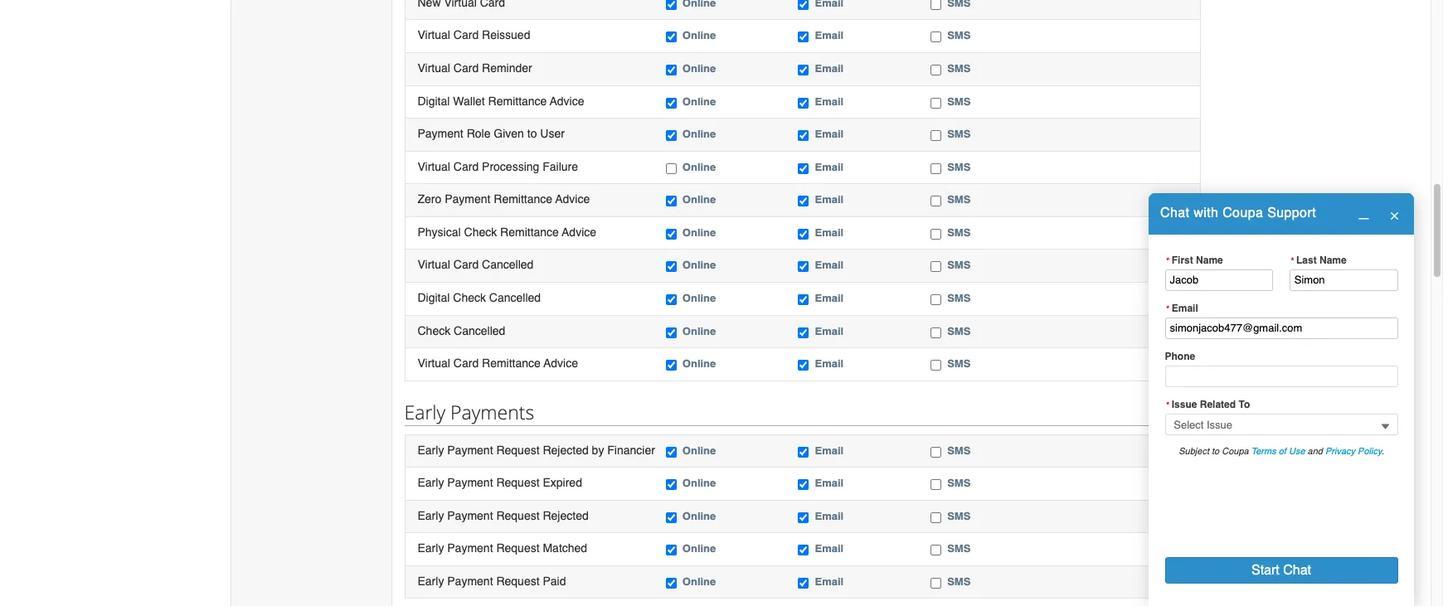 Task type: locate. For each thing, give the bounding box(es) containing it.
remittance up payments
[[482, 357, 541, 370]]

email for early payment request rejected
[[815, 510, 844, 522]]

1 card from the top
[[454, 29, 479, 42]]

0 vertical spatial coupa
[[1223, 206, 1263, 221]]

last
[[1296, 254, 1317, 266]]

5 virtual from the top
[[418, 357, 450, 370]]

request up early payment request expired
[[496, 443, 540, 457]]

1 sms from the top
[[947, 29, 971, 42]]

online for virtual card remittance advice
[[682, 358, 716, 370]]

early down early payments
[[418, 443, 444, 457]]

1 digital from the top
[[418, 94, 450, 107]]

sms for early payment request paid
[[947, 575, 971, 588]]

advice
[[550, 94, 584, 107], [555, 193, 590, 206], [562, 225, 596, 239], [544, 357, 578, 370]]

phone
[[1165, 351, 1195, 362]]

0 vertical spatial cancelled
[[482, 258, 534, 272]]

11 sms from the top
[[947, 358, 971, 370]]

1 horizontal spatial name
[[1320, 254, 1347, 266]]

None button
[[1165, 557, 1398, 584]]

online for physical check remittance advice
[[682, 226, 716, 239]]

payment right zero
[[445, 193, 491, 206]]

virtual up zero
[[418, 160, 450, 173]]

request up early payment request matched
[[496, 509, 540, 522]]

* inside * email
[[1166, 303, 1170, 313]]

to
[[1239, 399, 1250, 411]]

request for early payment request expired
[[496, 476, 540, 489]]

* inside * first name
[[1166, 255, 1170, 265]]

payment
[[418, 127, 463, 140], [445, 193, 491, 206], [447, 443, 493, 457], [447, 476, 493, 489], [447, 509, 493, 522], [447, 542, 493, 555], [447, 575, 493, 588]]

text default image
[[1389, 211, 1400, 221]]

check down digital check cancelled
[[418, 324, 451, 337]]

card for processing
[[454, 160, 479, 173]]

wallet
[[453, 94, 485, 107]]

early for early payments
[[404, 399, 445, 425]]

cancelled for virtual card cancelled
[[482, 258, 534, 272]]

request up early payment request rejected
[[496, 476, 540, 489]]

virtual down physical
[[418, 258, 450, 272]]

virtual card reminder
[[418, 61, 532, 75]]

by
[[592, 443, 604, 457]]

email
[[815, 29, 844, 42], [815, 62, 844, 75], [815, 95, 844, 107], [815, 128, 844, 140], [815, 161, 844, 173], [815, 193, 844, 206], [815, 226, 844, 239], [815, 259, 844, 272], [815, 292, 844, 304], [1172, 303, 1198, 314], [815, 325, 844, 337], [815, 358, 844, 370], [815, 444, 844, 457], [815, 477, 844, 489], [815, 510, 844, 522], [815, 543, 844, 555], [815, 575, 844, 588]]

15 sms from the top
[[947, 543, 971, 555]]

online for early payment request matched
[[682, 543, 716, 555]]

email for virtual card remittance advice
[[815, 358, 844, 370]]

email for virtual card cancelled
[[815, 259, 844, 272]]

* inside * last name
[[1291, 255, 1295, 265]]

and
[[1308, 446, 1323, 457]]

12 online from the top
[[682, 444, 716, 457]]

to
[[527, 127, 537, 140], [1212, 446, 1219, 457]]

early down early payment request matched
[[418, 575, 444, 588]]

early for early payment request paid
[[418, 575, 444, 588]]

None field
[[1165, 414, 1398, 436]]

11 online from the top
[[682, 358, 716, 370]]

1 vertical spatial cancelled
[[489, 291, 541, 304]]

1 vertical spatial rejected
[[543, 509, 589, 522]]

1 request from the top
[[496, 443, 540, 457]]

text default image
[[1358, 209, 1369, 220]]

to right subject
[[1212, 446, 1219, 457]]

card up wallet
[[454, 61, 479, 75]]

12 sms from the top
[[947, 444, 971, 457]]

card for remittance
[[454, 357, 479, 370]]

online for early payment request expired
[[682, 477, 716, 489]]

request down early payment request matched
[[496, 575, 540, 588]]

0 vertical spatial to
[[527, 127, 537, 140]]

early for early payment request rejected by financier
[[418, 443, 444, 457]]

2 online from the top
[[682, 62, 716, 75]]

sms for virtual card remittance advice
[[947, 358, 971, 370]]

coupa right the with
[[1223, 206, 1263, 221]]

card down role
[[454, 160, 479, 173]]

* inside * issue related to
[[1166, 400, 1170, 410]]

3 online from the top
[[682, 95, 716, 107]]

sms for virtual card reissued
[[947, 29, 971, 42]]

14 online from the top
[[682, 510, 716, 522]]

sms for physical check remittance advice
[[947, 226, 971, 239]]

payment down early payment request matched
[[447, 575, 493, 588]]

2 rejected from the top
[[543, 509, 589, 522]]

None text field
[[1289, 269, 1398, 291], [1165, 317, 1398, 339], [1289, 269, 1398, 291], [1165, 317, 1398, 339]]

privacy
[[1325, 446, 1355, 457]]

3 virtual from the top
[[418, 160, 450, 173]]

5 sms from the top
[[947, 161, 971, 173]]

0 vertical spatial rejected
[[543, 443, 589, 457]]

payment down early payments
[[447, 443, 493, 457]]

3 card from the top
[[454, 160, 479, 173]]

1 rejected from the top
[[543, 443, 589, 457]]

request for early payment request matched
[[496, 542, 540, 555]]

subject
[[1179, 446, 1209, 457]]

early up the early payment request paid
[[418, 542, 444, 555]]

name for first name
[[1196, 254, 1223, 266]]

digital up the check cancelled
[[418, 291, 450, 304]]

0 horizontal spatial to
[[527, 127, 537, 140]]

sms for early payment request rejected by financier
[[947, 444, 971, 457]]

to left user
[[527, 127, 537, 140]]

subject to coupa terms of use and privacy policy .
[[1179, 446, 1384, 457]]

none text field inside chat with coupa support "dialog"
[[1165, 269, 1273, 291]]

terms of use link
[[1251, 446, 1305, 457]]

request down early payment request rejected
[[496, 542, 540, 555]]

remittance up the given
[[488, 94, 547, 107]]

5 request from the top
[[496, 575, 540, 588]]

digital check cancelled
[[418, 291, 541, 304]]

digital
[[418, 94, 450, 107], [418, 291, 450, 304]]

early left payments
[[404, 399, 445, 425]]

remittance down "zero payment remittance advice"
[[500, 225, 559, 239]]

processing
[[482, 160, 539, 173]]

early payment request rejected by financier
[[418, 443, 655, 457]]

virtual for virtual card reissued
[[418, 29, 450, 42]]

* left issue
[[1166, 400, 1170, 410]]

early payment request matched
[[418, 542, 587, 555]]

4 online from the top
[[682, 128, 716, 140]]

virtual
[[418, 29, 450, 42], [418, 61, 450, 75], [418, 160, 450, 173], [418, 258, 450, 272], [418, 357, 450, 370]]

13 online from the top
[[682, 477, 716, 489]]

rejected
[[543, 443, 589, 457], [543, 509, 589, 522]]

virtual down the check cancelled
[[418, 357, 450, 370]]

to inside chat with coupa support "dialog"
[[1212, 446, 1219, 457]]

* first name
[[1166, 254, 1223, 266]]

email for physical check remittance advice
[[815, 226, 844, 239]]

payment for early payment request rejected by financier
[[447, 443, 493, 457]]

*
[[1166, 255, 1170, 265], [1291, 255, 1295, 265], [1166, 303, 1170, 313], [1166, 400, 1170, 410]]

remittance
[[488, 94, 547, 107], [494, 193, 552, 206], [500, 225, 559, 239], [482, 357, 541, 370]]

email for check cancelled
[[815, 325, 844, 337]]

* email
[[1166, 303, 1198, 314]]

request for early payment request rejected
[[496, 509, 540, 522]]

* left first
[[1166, 255, 1170, 265]]

sms for early payment request rejected
[[947, 510, 971, 522]]

name for last name
[[1320, 254, 1347, 266]]

16 sms from the top
[[947, 575, 971, 588]]

0 vertical spatial check
[[464, 225, 497, 239]]

16 online from the top
[[682, 575, 716, 588]]

coupa for terms
[[1222, 446, 1249, 457]]

card down the check cancelled
[[454, 357, 479, 370]]

2 card from the top
[[454, 61, 479, 75]]

0 vertical spatial digital
[[418, 94, 450, 107]]

4 sms from the top
[[947, 128, 971, 140]]

6 sms from the top
[[947, 193, 971, 206]]

1 vertical spatial digital
[[418, 291, 450, 304]]

online for early payment request rejected by financier
[[682, 444, 716, 457]]

email for digital wallet remittance advice
[[815, 95, 844, 107]]

digital left wallet
[[418, 94, 450, 107]]

1 horizontal spatial to
[[1212, 446, 1219, 457]]

5 card from the top
[[454, 357, 479, 370]]

with
[[1194, 206, 1219, 221]]

cancelled down digital check cancelled
[[454, 324, 505, 337]]

coupa left the terms
[[1222, 446, 1249, 457]]

digital for digital wallet remittance advice
[[418, 94, 450, 107]]

sms for virtual card processing failure
[[947, 161, 971, 173]]

sms for payment role given to user
[[947, 128, 971, 140]]

payment down early payment request expired
[[447, 509, 493, 522]]

1 vertical spatial check
[[453, 291, 486, 304]]

cancelled down virtual card cancelled at the top of page
[[489, 291, 541, 304]]

name
[[1196, 254, 1223, 266], [1320, 254, 1347, 266]]

card for cancelled
[[454, 258, 479, 272]]

paid
[[543, 575, 566, 588]]

check down virtual card cancelled at the top of page
[[453, 291, 486, 304]]

virtual up virtual card reminder
[[418, 29, 450, 42]]

3 request from the top
[[496, 509, 540, 522]]

8 sms from the top
[[947, 259, 971, 272]]

7 online from the top
[[682, 226, 716, 239]]

sms for zero payment remittance advice
[[947, 193, 971, 206]]

cancelled down physical check remittance advice
[[482, 258, 534, 272]]

2 sms from the top
[[947, 62, 971, 75]]

8 online from the top
[[682, 259, 716, 272]]

early down early payment request expired
[[418, 509, 444, 522]]

4 card from the top
[[454, 258, 479, 272]]

None checkbox
[[666, 0, 677, 10], [798, 0, 809, 10], [931, 0, 941, 10], [666, 32, 677, 43], [798, 65, 809, 75], [931, 65, 941, 75], [666, 98, 677, 108], [798, 130, 809, 141], [798, 163, 809, 174], [931, 196, 941, 207], [798, 229, 809, 240], [798, 262, 809, 272], [666, 294, 677, 305], [931, 294, 941, 305], [666, 327, 677, 338], [798, 327, 809, 338], [666, 360, 677, 371], [931, 447, 941, 458], [666, 512, 677, 523], [931, 512, 941, 523], [931, 545, 941, 556], [798, 578, 809, 589], [931, 578, 941, 589], [666, 0, 677, 10], [798, 0, 809, 10], [931, 0, 941, 10], [666, 32, 677, 43], [798, 65, 809, 75], [931, 65, 941, 75], [666, 98, 677, 108], [798, 130, 809, 141], [798, 163, 809, 174], [931, 196, 941, 207], [798, 229, 809, 240], [798, 262, 809, 272], [666, 294, 677, 305], [931, 294, 941, 305], [666, 327, 677, 338], [798, 327, 809, 338], [666, 360, 677, 371], [931, 447, 941, 458], [666, 512, 677, 523], [931, 512, 941, 523], [931, 545, 941, 556], [798, 578, 809, 589], [931, 578, 941, 589]]

virtual card processing failure
[[418, 160, 578, 173]]

early up early payment request rejected
[[418, 476, 444, 489]]

payments
[[450, 399, 534, 425]]

check for physical
[[464, 225, 497, 239]]

0 horizontal spatial name
[[1196, 254, 1223, 266]]

2 request from the top
[[496, 476, 540, 489]]

name right first
[[1196, 254, 1223, 266]]

1 vertical spatial coupa
[[1222, 446, 1249, 457]]

card up virtual card reminder
[[454, 29, 479, 42]]

email for zero payment remittance advice
[[815, 193, 844, 206]]

virtual card reissued
[[418, 29, 530, 42]]

issue
[[1172, 399, 1197, 411]]

online for virtual card cancelled
[[682, 259, 716, 272]]

6 online from the top
[[682, 193, 716, 206]]

10 online from the top
[[682, 325, 716, 337]]

email for early payment request matched
[[815, 543, 844, 555]]

of
[[1279, 446, 1286, 457]]

cancelled
[[482, 258, 534, 272], [489, 291, 541, 304], [454, 324, 505, 337]]

online for early payment request paid
[[682, 575, 716, 588]]

check
[[464, 225, 497, 239], [453, 291, 486, 304], [418, 324, 451, 337]]

2 virtual from the top
[[418, 61, 450, 75]]

1 online from the top
[[682, 29, 716, 42]]

None checkbox
[[798, 32, 809, 43], [931, 32, 941, 43], [666, 65, 677, 75], [798, 98, 809, 108], [931, 98, 941, 108], [666, 130, 677, 141], [931, 130, 941, 141], [666, 163, 677, 174], [931, 163, 941, 174], [666, 196, 677, 207], [798, 196, 809, 207], [666, 229, 677, 240], [931, 229, 941, 240], [666, 262, 677, 272], [931, 262, 941, 272], [798, 294, 809, 305], [931, 327, 941, 338], [798, 360, 809, 371], [931, 360, 941, 371], [666, 447, 677, 458], [798, 447, 809, 458], [666, 480, 677, 490], [798, 480, 809, 490], [931, 480, 941, 490], [798, 512, 809, 523], [666, 545, 677, 556], [798, 545, 809, 556], [666, 578, 677, 589], [798, 32, 809, 43], [931, 32, 941, 43], [666, 65, 677, 75], [798, 98, 809, 108], [931, 98, 941, 108], [666, 130, 677, 141], [931, 130, 941, 141], [666, 163, 677, 174], [931, 163, 941, 174], [666, 196, 677, 207], [798, 196, 809, 207], [666, 229, 677, 240], [931, 229, 941, 240], [666, 262, 677, 272], [931, 262, 941, 272], [798, 294, 809, 305], [931, 327, 941, 338], [798, 360, 809, 371], [931, 360, 941, 371], [666, 447, 677, 458], [798, 447, 809, 458], [666, 480, 677, 490], [798, 480, 809, 490], [931, 480, 941, 490], [798, 512, 809, 523], [666, 545, 677, 556], [798, 545, 809, 556], [666, 578, 677, 589]]

sms
[[947, 29, 971, 42], [947, 62, 971, 75], [947, 95, 971, 107], [947, 128, 971, 140], [947, 161, 971, 173], [947, 193, 971, 206], [947, 226, 971, 239], [947, 259, 971, 272], [947, 292, 971, 304], [947, 325, 971, 337], [947, 358, 971, 370], [947, 444, 971, 457], [947, 477, 971, 489], [947, 510, 971, 522], [947, 543, 971, 555], [947, 575, 971, 588]]

2 name from the left
[[1320, 254, 1347, 266]]

payment up early payment request rejected
[[447, 476, 493, 489]]

none field inside chat with coupa support "dialog"
[[1165, 414, 1398, 436]]

email for virtual card reminder
[[815, 62, 844, 75]]

None text field
[[1165, 269, 1273, 291]]

10 sms from the top
[[947, 325, 971, 337]]

3 sms from the top
[[947, 95, 971, 107]]

virtual card remittance advice
[[418, 357, 578, 370]]

5 online from the top
[[682, 161, 716, 173]]

7 sms from the top
[[947, 226, 971, 239]]

request
[[496, 443, 540, 457], [496, 476, 540, 489], [496, 509, 540, 522], [496, 542, 540, 555], [496, 575, 540, 588]]

online
[[682, 29, 716, 42], [682, 62, 716, 75], [682, 95, 716, 107], [682, 128, 716, 140], [682, 161, 716, 173], [682, 193, 716, 206], [682, 226, 716, 239], [682, 259, 716, 272], [682, 292, 716, 304], [682, 325, 716, 337], [682, 358, 716, 370], [682, 444, 716, 457], [682, 477, 716, 489], [682, 510, 716, 522], [682, 543, 716, 555], [682, 575, 716, 588]]

payment role given to user
[[418, 127, 565, 140]]

2 digital from the top
[[418, 291, 450, 304]]

1 name from the left
[[1196, 254, 1223, 266]]

9 online from the top
[[682, 292, 716, 304]]

first
[[1172, 254, 1193, 266]]

* up phone
[[1166, 303, 1170, 313]]

* for issue
[[1166, 400, 1170, 410]]

virtual down virtual card reissued
[[418, 61, 450, 75]]

remittance down processing
[[494, 193, 552, 206]]

rejected up matched
[[543, 509, 589, 522]]

privacy policy link
[[1325, 446, 1382, 457]]

15 online from the top
[[682, 543, 716, 555]]

payment up the early payment request paid
[[447, 542, 493, 555]]

2 vertical spatial check
[[418, 324, 451, 337]]

1 vertical spatial to
[[1212, 446, 1219, 457]]

* issue related to
[[1166, 399, 1250, 411]]

reminder
[[482, 61, 532, 75]]

card up digital check cancelled
[[454, 258, 479, 272]]

rejected left by
[[543, 443, 589, 457]]

email for early payment request expired
[[815, 477, 844, 489]]

13 sms from the top
[[947, 477, 971, 489]]

email for early payment request rejected by financier
[[815, 444, 844, 457]]

4 virtual from the top
[[418, 258, 450, 272]]

* left last
[[1291, 255, 1295, 265]]

remittance for wallet
[[488, 94, 547, 107]]

* for email
[[1166, 303, 1170, 313]]

coupa
[[1223, 206, 1263, 221], [1222, 446, 1249, 457]]

4 request from the top
[[496, 542, 540, 555]]

role
[[467, 127, 491, 140]]

card
[[454, 29, 479, 42], [454, 61, 479, 75], [454, 160, 479, 173], [454, 258, 479, 272], [454, 357, 479, 370]]

online for zero payment remittance advice
[[682, 193, 716, 206]]

early for early payment request expired
[[418, 476, 444, 489]]

9 sms from the top
[[947, 292, 971, 304]]

name right last
[[1320, 254, 1347, 266]]

14 sms from the top
[[947, 510, 971, 522]]

card for reminder
[[454, 61, 479, 75]]

check up virtual card cancelled at the top of page
[[464, 225, 497, 239]]

online for check cancelled
[[682, 325, 716, 337]]

early
[[404, 399, 445, 425], [418, 443, 444, 457], [418, 476, 444, 489], [418, 509, 444, 522], [418, 542, 444, 555], [418, 575, 444, 588]]

given
[[494, 127, 524, 140]]

payment for early payment request paid
[[447, 575, 493, 588]]

1 virtual from the top
[[418, 29, 450, 42]]

Phone telephone field
[[1165, 366, 1398, 387]]

remittance for payment
[[494, 193, 552, 206]]



Task type: describe. For each thing, give the bounding box(es) containing it.
sms for check cancelled
[[947, 325, 971, 337]]

payment for zero payment remittance advice
[[445, 193, 491, 206]]

advice for virtual card remittance advice
[[544, 357, 578, 370]]

user
[[540, 127, 565, 140]]

advice for digital wallet remittance advice
[[550, 94, 584, 107]]

coupa for support
[[1223, 206, 1263, 221]]

email for early payment request paid
[[815, 575, 844, 588]]

early payment request expired
[[418, 476, 582, 489]]

use
[[1289, 446, 1305, 457]]

advice for zero payment remittance advice
[[555, 193, 590, 206]]

cancelled for digital check cancelled
[[489, 291, 541, 304]]

digital wallet remittance advice
[[418, 94, 584, 107]]

none button inside chat with coupa support "dialog"
[[1165, 557, 1398, 584]]

early for early payment request rejected
[[418, 509, 444, 522]]

email for virtual card processing failure
[[815, 161, 844, 173]]

rejected for early payment request rejected by financier
[[543, 443, 589, 457]]

2 vertical spatial cancelled
[[454, 324, 505, 337]]

check for digital
[[453, 291, 486, 304]]

digital for digital check cancelled
[[418, 291, 450, 304]]

online for digital wallet remittance advice
[[682, 95, 716, 107]]

request for early payment request rejected by financier
[[496, 443, 540, 457]]

check cancelled
[[418, 324, 505, 337]]

virtual for virtual card remittance advice
[[418, 357, 450, 370]]

card for reissued
[[454, 29, 479, 42]]

.
[[1382, 446, 1384, 457]]

advice for physical check remittance advice
[[562, 225, 596, 239]]

sms for early payment request matched
[[947, 543, 971, 555]]

payment for early payment request matched
[[447, 542, 493, 555]]

remittance for check
[[500, 225, 559, 239]]

online for early payment request rejected
[[682, 510, 716, 522]]

Select Issue text field
[[1165, 414, 1398, 436]]

matched
[[543, 542, 587, 555]]

physical
[[418, 225, 461, 239]]

sms for early payment request expired
[[947, 477, 971, 489]]

virtual for virtual card processing failure
[[418, 160, 450, 173]]

early payment request paid
[[418, 575, 566, 588]]

email for digital check cancelled
[[815, 292, 844, 304]]

virtual for virtual card cancelled
[[418, 258, 450, 272]]

sms for digital wallet remittance advice
[[947, 95, 971, 107]]

early for early payment request matched
[[418, 542, 444, 555]]

sms for virtual card cancelled
[[947, 259, 971, 272]]

expired
[[543, 476, 582, 489]]

zero
[[418, 193, 441, 206]]

support
[[1267, 206, 1316, 221]]

reissued
[[482, 29, 530, 42]]

chat with coupa support
[[1160, 206, 1316, 221]]

rejected for early payment request rejected
[[543, 509, 589, 522]]

sms for virtual card reminder
[[947, 62, 971, 75]]

virtual for virtual card reminder
[[418, 61, 450, 75]]

policy
[[1358, 446, 1382, 457]]

financier
[[607, 443, 655, 457]]

online for digital check cancelled
[[682, 292, 716, 304]]

failure
[[543, 160, 578, 173]]

* last name
[[1291, 254, 1347, 266]]

virtual card cancelled
[[418, 258, 534, 272]]

email for payment role given to user
[[815, 128, 844, 140]]

physical check remittance advice
[[418, 225, 596, 239]]

* for first
[[1166, 255, 1170, 265]]

related
[[1200, 399, 1236, 411]]

online for virtual card reissued
[[682, 29, 716, 42]]

early payments
[[404, 399, 534, 425]]

payment for early payment request expired
[[447, 476, 493, 489]]

early payment request rejected
[[418, 509, 589, 522]]

payment left role
[[418, 127, 463, 140]]

online for virtual card reminder
[[682, 62, 716, 75]]

chat with coupa support dialog
[[1149, 193, 1414, 606]]

email for virtual card reissued
[[815, 29, 844, 42]]

chat
[[1160, 206, 1190, 221]]

online for virtual card processing failure
[[682, 161, 716, 173]]

request for early payment request paid
[[496, 575, 540, 588]]

payment for early payment request rejected
[[447, 509, 493, 522]]

sms for digital check cancelled
[[947, 292, 971, 304]]

zero payment remittance advice
[[418, 193, 590, 206]]

* for last
[[1291, 255, 1295, 265]]

email inside chat with coupa support "dialog"
[[1172, 303, 1198, 314]]

online for payment role given to user
[[682, 128, 716, 140]]

terms
[[1251, 446, 1276, 457]]

remittance for card
[[482, 357, 541, 370]]



Task type: vqa. For each thing, say whether or not it's contained in the screenshot.
the "http://tim.burtonnnnn"
no



